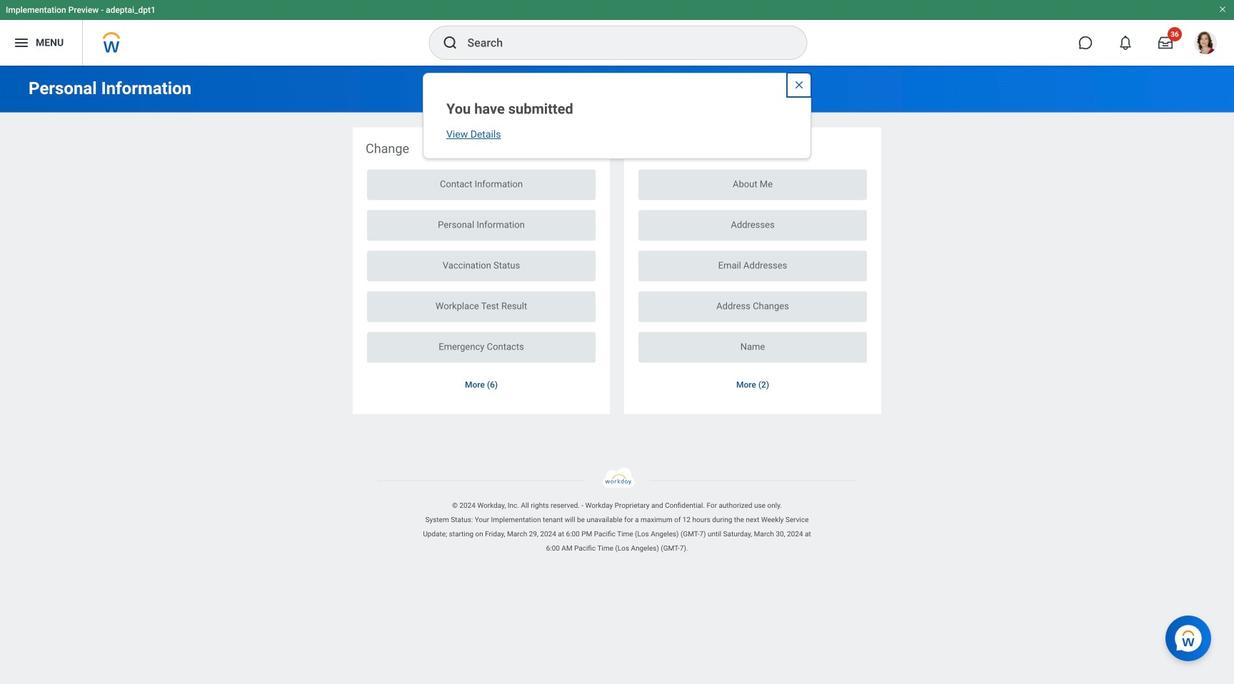 Task type: vqa. For each thing, say whether or not it's contained in the screenshot.
banner
yes



Task type: describe. For each thing, give the bounding box(es) containing it.
Search Workday  search field
[[467, 27, 777, 59]]

profile logan mcneil image
[[1194, 31, 1217, 57]]

inbox large image
[[1158, 36, 1173, 50]]

close image
[[793, 79, 805, 91]]

close environment banner image
[[1218, 5, 1227, 14]]



Task type: locate. For each thing, give the bounding box(es) containing it.
justify image
[[13, 34, 30, 51]]

banner
[[0, 0, 1234, 66]]

dialog
[[423, 73, 811, 159]]

main content
[[0, 66, 1234, 445]]

footer
[[0, 468, 1234, 556]]

search image
[[442, 34, 459, 51]]

notifications large image
[[1118, 36, 1133, 50]]



